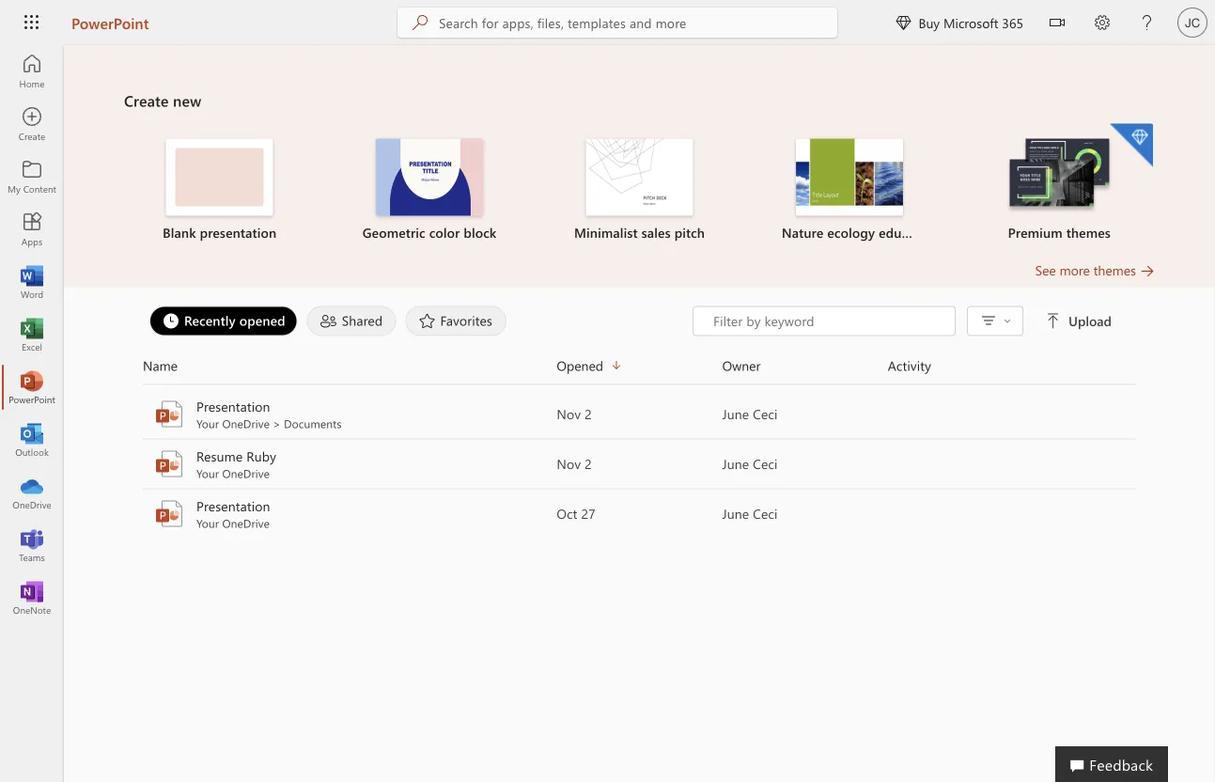 Task type: vqa. For each thing, say whether or not it's contained in the screenshot.
bottommost Nov
yes



Task type: locate. For each thing, give the bounding box(es) containing it.
powerpoint image
[[23, 378, 41, 397], [154, 399, 184, 429], [154, 449, 184, 479]]

0 vertical spatial june
[[723, 405, 749, 423]]

new
[[173, 90, 201, 110]]

displaying 3 out of 6 files. status
[[693, 306, 1116, 336]]

powerpoint image inside 'name presentation' cell
[[154, 399, 184, 429]]

presentation your onedrive > documents
[[196, 398, 342, 431]]

1 ceci from the top
[[753, 405, 778, 423]]

june ceci
[[723, 405, 778, 423], [723, 455, 778, 472], [723, 505, 778, 522]]

0 vertical spatial nov
[[557, 405, 581, 423]]

apps image
[[23, 220, 41, 239]]

minimalist sales pitch element
[[546, 139, 733, 242]]

 upload
[[1046, 312, 1112, 330]]

your up "resume"
[[196, 416, 219, 431]]

presentation
[[200, 224, 277, 241]]

 buy microsoft 365
[[896, 14, 1024, 31]]

1 vertical spatial ceci
[[753, 455, 778, 472]]

onedrive image
[[23, 483, 41, 502]]

navigation
[[0, 45, 64, 624]]

powerpoint image for resume
[[154, 449, 184, 479]]

1 vertical spatial your
[[196, 466, 219, 481]]

your for nov 2
[[196, 416, 219, 431]]

nov 2 down the opened
[[557, 405, 592, 423]]

name presentation cell
[[143, 397, 557, 431], [143, 497, 557, 531]]

themes right the more
[[1094, 261, 1137, 279]]

pitch
[[675, 224, 705, 241]]

onedrive
[[222, 416, 270, 431], [222, 466, 270, 481], [222, 516, 270, 531]]

tab list
[[145, 306, 693, 336]]

1 vertical spatial name presentation cell
[[143, 497, 557, 531]]

powerpoint image up powerpoint image
[[154, 449, 184, 479]]

word image
[[23, 273, 41, 291]]

onedrive inside presentation your onedrive > documents
[[222, 416, 270, 431]]

your down "resume"
[[196, 466, 219, 481]]

minimalist sales pitch image
[[586, 139, 693, 216]]

2 ceci from the top
[[753, 455, 778, 472]]

1 vertical spatial 2
[[585, 455, 592, 472]]

shared tab
[[302, 306, 401, 336]]

june ceci for resume ruby your onedrive
[[723, 455, 778, 472]]

powerpoint image
[[154, 499, 184, 529]]

name presentation cell down the name resume ruby cell
[[143, 497, 557, 531]]

themes
[[1067, 224, 1111, 241], [1094, 261, 1137, 279]]

1 vertical spatial presentation
[[196, 497, 270, 515]]

2 down the opened
[[585, 405, 592, 423]]

opened
[[239, 312, 286, 329]]

None search field
[[398, 8, 838, 38]]

minimalist sales pitch
[[574, 224, 705, 241]]

tab list containing recently opened
[[145, 306, 693, 336]]

1 your from the top
[[196, 416, 219, 431]]

onedrive inside the presentation your onedrive
[[222, 516, 270, 531]]

onedrive down resume ruby your onedrive
[[222, 516, 270, 531]]

1 onedrive from the top
[[222, 416, 270, 431]]

nov 2 for resume ruby
[[557, 455, 592, 472]]

june
[[723, 405, 749, 423], [723, 455, 749, 472], [723, 505, 749, 522]]

2 june from the top
[[723, 455, 749, 472]]

0 vertical spatial presentation
[[196, 398, 270, 415]]

powerpoint image down the name
[[154, 399, 184, 429]]

2 nov from the top
[[557, 455, 581, 472]]

june for presentation your onedrive > documents
[[723, 405, 749, 423]]

Search box. Suggestions appear as you type. search field
[[439, 8, 838, 38]]

3 june from the top
[[723, 505, 749, 522]]

outlook image
[[23, 431, 41, 449]]

block
[[464, 224, 497, 241]]

oct 27
[[557, 505, 596, 522]]

themes up see more themes
[[1067, 224, 1111, 241]]

feedback button
[[1056, 746, 1169, 782]]

nature ecology education photo presentation element
[[756, 139, 943, 242]]

1 june from the top
[[723, 405, 749, 423]]

powerpoint
[[71, 12, 149, 32]]

3 june ceci from the top
[[723, 505, 778, 522]]

2 vertical spatial ceci
[[753, 505, 778, 522]]

nov down the opened
[[557, 405, 581, 423]]

2
[[585, 405, 592, 423], [585, 455, 592, 472]]

0 vertical spatial 2
[[585, 405, 592, 423]]

2 vertical spatial your
[[196, 516, 219, 531]]

 button
[[974, 308, 1017, 335]]

ruby
[[247, 447, 276, 465]]

june for presentation your onedrive
[[723, 505, 749, 522]]

2 up 27
[[585, 455, 592, 472]]

1 vertical spatial themes
[[1094, 261, 1137, 279]]

3 your from the top
[[196, 516, 219, 531]]

0 vertical spatial onedrive
[[222, 416, 270, 431]]

2 vertical spatial powerpoint image
[[154, 449, 184, 479]]

row containing name
[[143, 355, 1137, 385]]

your inside presentation your onedrive > documents
[[196, 416, 219, 431]]

your
[[196, 416, 219, 431], [196, 466, 219, 481], [196, 516, 219, 531]]

0 vertical spatial themes
[[1067, 224, 1111, 241]]

tab list inside create new main content
[[145, 306, 693, 336]]

your inside resume ruby your onedrive
[[196, 466, 219, 481]]

jc button
[[1170, 0, 1216, 45]]

ceci
[[753, 405, 778, 423], [753, 455, 778, 472], [753, 505, 778, 522]]

1 name presentation cell from the top
[[143, 397, 557, 431]]

geometric color block element
[[336, 139, 523, 242]]

1 presentation from the top
[[196, 398, 270, 415]]

nature ecology education photo presentation image
[[796, 139, 903, 216]]

minimalist
[[574, 224, 638, 241]]

row inside create new main content
[[143, 355, 1137, 385]]

1 june ceci from the top
[[723, 405, 778, 423]]

my content image
[[23, 167, 41, 186]]

onedrive inside resume ruby your onedrive
[[222, 466, 270, 481]]

onedrive left >
[[222, 416, 270, 431]]

recently opened tab
[[145, 306, 302, 336]]

onedrive for nov 2
[[222, 416, 270, 431]]

name button
[[143, 355, 557, 377]]

premium
[[1008, 224, 1063, 241]]

nov up 'oct'
[[557, 455, 581, 472]]

presentation
[[196, 398, 270, 415], [196, 497, 270, 515]]

feedback
[[1090, 754, 1154, 774]]

2 vertical spatial onedrive
[[222, 516, 270, 531]]


[[1050, 15, 1065, 30]]

3 onedrive from the top
[[222, 516, 270, 531]]

2 2 from the top
[[585, 455, 592, 472]]

resume
[[196, 447, 243, 465]]

list containing blank presentation
[[124, 122, 1155, 261]]

oct
[[557, 505, 578, 522]]

2 onedrive from the top
[[222, 466, 270, 481]]

0 vertical spatial nov 2
[[557, 405, 592, 423]]

1 nov 2 from the top
[[557, 405, 592, 423]]

presentation inside presentation your onedrive > documents
[[196, 398, 270, 415]]

june ceci for presentation your onedrive
[[723, 505, 778, 522]]

your inside the presentation your onedrive
[[196, 516, 219, 531]]

list
[[124, 122, 1155, 261]]

nov 2
[[557, 405, 592, 423], [557, 455, 592, 472]]

onedrive down ruby
[[222, 466, 270, 481]]

0 vertical spatial name presentation cell
[[143, 397, 557, 431]]

premium themes element
[[966, 124, 1153, 242]]

nov
[[557, 405, 581, 423], [557, 455, 581, 472]]

1 vertical spatial nov
[[557, 455, 581, 472]]

presentation down resume ruby your onedrive
[[196, 497, 270, 515]]

1 vertical spatial onedrive
[[222, 466, 270, 481]]

powerpoint image inside the name resume ruby cell
[[154, 449, 184, 479]]

2 your from the top
[[196, 466, 219, 481]]

2 name presentation cell from the top
[[143, 497, 557, 531]]

2 presentation from the top
[[196, 497, 270, 515]]

favorites
[[440, 312, 493, 329]]

upload
[[1069, 312, 1112, 330]]

365
[[1002, 14, 1024, 31]]

1 vertical spatial june ceci
[[723, 455, 778, 472]]

3 ceci from the top
[[753, 505, 778, 522]]

see more themes button
[[1036, 261, 1155, 280]]

powerpoint image up outlook image
[[23, 378, 41, 397]]

nov 2 up 'oct 27'
[[557, 455, 592, 472]]

presentation up "resume"
[[196, 398, 270, 415]]

ceci for presentation your onedrive > documents
[[753, 405, 778, 423]]

your right powerpoint image
[[196, 516, 219, 531]]

1 vertical spatial june
[[723, 455, 749, 472]]

2 june ceci from the top
[[723, 455, 778, 472]]

0 vertical spatial your
[[196, 416, 219, 431]]

0 vertical spatial june ceci
[[723, 405, 778, 423]]

0 vertical spatial ceci
[[753, 405, 778, 423]]

nov 2 for presentation
[[557, 405, 592, 423]]

1 nov from the top
[[557, 405, 581, 423]]

2 vertical spatial june ceci
[[723, 505, 778, 522]]

2 for presentation
[[585, 405, 592, 423]]

row
[[143, 355, 1137, 385]]

name presentation cell down name button
[[143, 397, 557, 431]]

1 vertical spatial powerpoint image
[[154, 399, 184, 429]]

1 2 from the top
[[585, 405, 592, 423]]

2 vertical spatial june
[[723, 505, 749, 522]]

2 nov 2 from the top
[[557, 455, 592, 472]]

1 vertical spatial nov 2
[[557, 455, 592, 472]]



Task type: describe. For each thing, give the bounding box(es) containing it.
see
[[1036, 261, 1056, 279]]

powerpoint banner
[[0, 0, 1216, 48]]

name presentation cell for oct 27
[[143, 497, 557, 531]]

Filter by keyword text field
[[712, 312, 946, 330]]

microsoft
[[944, 14, 999, 31]]

name
[[143, 357, 178, 374]]

color
[[429, 224, 460, 241]]

geometric color block image
[[376, 139, 483, 216]]

none search field inside powerpoint banner
[[398, 8, 838, 38]]

name presentation cell for nov 2
[[143, 397, 557, 431]]

presentation your onedrive
[[196, 497, 270, 531]]

list inside create new main content
[[124, 122, 1155, 261]]

see more themes
[[1036, 261, 1137, 279]]

create
[[124, 90, 169, 110]]

shared
[[342, 312, 383, 329]]

blank
[[163, 224, 196, 241]]

presentation for oct 27
[[196, 497, 270, 515]]

shared element
[[307, 306, 396, 336]]

blank presentation element
[[126, 139, 313, 242]]

recently
[[184, 312, 236, 329]]

name resume ruby cell
[[143, 447, 557, 481]]

documents
[[284, 416, 342, 431]]

teams image
[[23, 536, 41, 555]]

activity
[[888, 357, 932, 374]]

june ceci for presentation your onedrive > documents
[[723, 405, 778, 423]]

ceci for resume ruby your onedrive
[[753, 455, 778, 472]]

jc
[[1185, 15, 1201, 30]]

buy
[[919, 14, 940, 31]]

opened
[[557, 357, 604, 374]]

owner
[[723, 357, 761, 374]]

0 vertical spatial powerpoint image
[[23, 378, 41, 397]]

premium themes
[[1008, 224, 1111, 241]]

themes inside button
[[1094, 261, 1137, 279]]

premium themes image
[[1006, 139, 1113, 214]]

home image
[[23, 62, 41, 81]]

nov for resume ruby
[[557, 455, 581, 472]]


[[1046, 314, 1061, 329]]

themes inside "list"
[[1067, 224, 1111, 241]]

powerpoint image for presentation
[[154, 399, 184, 429]]


[[1004, 317, 1012, 325]]


[[896, 15, 911, 30]]

june for resume ruby your onedrive
[[723, 455, 749, 472]]

create image
[[23, 115, 41, 133]]

27
[[581, 505, 596, 522]]

more
[[1060, 261, 1090, 279]]

your for oct 27
[[196, 516, 219, 531]]

ceci for presentation your onedrive
[[753, 505, 778, 522]]

owner button
[[723, 355, 888, 377]]

onenote image
[[23, 589, 41, 607]]

 button
[[1035, 0, 1080, 48]]

presentation for nov 2
[[196, 398, 270, 415]]

onedrive for oct 27
[[222, 516, 270, 531]]

premium templates diamond image
[[1110, 124, 1153, 167]]

geometric color block
[[363, 224, 497, 241]]

>
[[273, 416, 281, 431]]

create new
[[124, 90, 201, 110]]

favorites element
[[406, 306, 507, 336]]

opened button
[[557, 355, 723, 377]]

2 for resume ruby
[[585, 455, 592, 472]]

excel image
[[23, 325, 41, 344]]

activity, column 4 of 4 column header
[[888, 355, 1137, 377]]

recently opened element
[[149, 306, 298, 336]]

nov for presentation
[[557, 405, 581, 423]]

geometric
[[363, 224, 426, 241]]

favorites tab
[[401, 306, 511, 336]]

sales
[[642, 224, 671, 241]]

blank presentation
[[163, 224, 277, 241]]

create new main content
[[64, 45, 1216, 539]]

resume ruby your onedrive
[[196, 447, 276, 481]]

recently opened
[[184, 312, 286, 329]]



